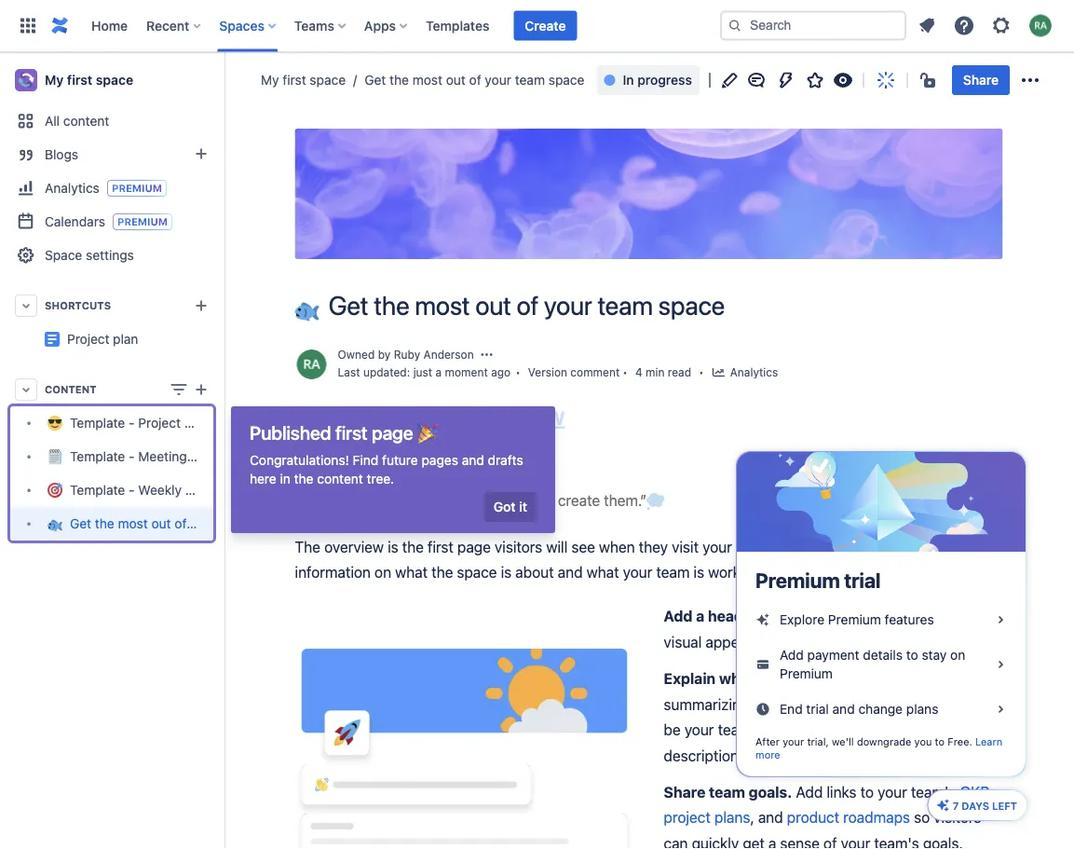Task type: describe. For each thing, give the bounding box(es) containing it.
0 vertical spatial most
[[413, 72, 443, 88]]

overview inside the overview is the first page visitors will see when they visit your space, so it helps to include some information on what the space is about and what your team is working on.
[[324, 538, 384, 555]]

template - project plan image
[[45, 332, 60, 347]]

banner containing home
[[0, 0, 1075, 52]]

project for project plan 'link' below shortcuts 'dropdown button'
[[67, 331, 109, 347]]

the down the "opportunities
[[402, 538, 424, 555]]

the inside 'space' element
[[95, 516, 114, 531]]

your inside so visitors can quickly get a sense of your team's goals.
[[841, 834, 871, 849]]

recent
[[146, 18, 190, 33]]

owned
[[338, 348, 375, 361]]

template - meeting notes link
[[10, 440, 224, 473]]

2 horizontal spatial out
[[476, 290, 511, 321]]

drafts
[[488, 452, 523, 468]]

explore premium features
[[780, 612, 934, 627]]

team inside 'space' element
[[220, 516, 251, 531]]

mission
[[767, 721, 818, 738]]

ruby anderson image
[[297, 350, 327, 379]]

team's inside start by summarizing the purpose of the space. this could be your team's mission statement or a brief description of the kind of work you do.
[[718, 721, 763, 738]]

help icon image
[[953, 14, 976, 37]]

template for template - weekly status report
[[70, 482, 125, 498]]

of up the 'version'
[[517, 290, 539, 321]]

visit
[[672, 538, 699, 555]]

0 horizontal spatial what
[[395, 563, 428, 581]]

team up "4"
[[598, 290, 653, 321]]

links
[[827, 783, 857, 801]]

the down explain what the space is for.
[[753, 695, 775, 713]]

progress
[[638, 72, 692, 88]]

create a stellar overview
[[295, 400, 565, 431]]

learn more link
[[756, 736, 1003, 761]]

on inside the add payment details to stay on premium
[[951, 647, 966, 663]]

"opportunities
[[332, 492, 430, 509]]

goals. inside so visitors can quickly get a sense of your team's goals.
[[923, 834, 963, 849]]

:fish: image
[[295, 297, 319, 321]]

7 days left
[[953, 800, 1018, 812]]

after
[[756, 736, 780, 748]]

in progress
[[623, 72, 692, 88]]

updated:
[[363, 366, 410, 379]]

can
[[664, 834, 688, 849]]

them."
[[604, 492, 647, 509]]

days
[[962, 800, 990, 812]]

goals. inside 'share team goals. add links to your team's okrs , project plans , and product roadmaps'
[[749, 783, 793, 801]]

image.
[[762, 607, 810, 625]]

template - meeting notes
[[70, 449, 224, 464]]

trial,
[[807, 736, 829, 748]]

is down the "opportunities
[[388, 538, 399, 555]]

the up the end
[[758, 670, 782, 687]]

so visitors can quickly get a sense of your team's goals.
[[664, 809, 986, 849]]

ruby anderson link
[[394, 348, 474, 361]]

trial for end
[[807, 701, 829, 717]]

this inside start by summarizing the purpose of the space. this could be your team's mission statement or a brief description of the kind of work you do.
[[929, 695, 957, 713]]

by for owned
[[378, 348, 391, 361]]

learn more
[[756, 736, 1003, 761]]

premium inside the add payment details to stay on premium
[[780, 666, 833, 681]]

in
[[280, 471, 291, 487]]

- for project
[[129, 415, 135, 431]]

create for create
[[525, 18, 566, 33]]

page inside the overview is the first page visitors will see when they visit your space, so it helps to include some information on what the space is about and what your team is working on.
[[458, 538, 491, 555]]

your profile and preferences image
[[1030, 14, 1052, 37]]

0 horizontal spatial my first space link
[[7, 62, 216, 99]]

congratulations!
[[250, 452, 349, 468]]

first down 'teams'
[[283, 72, 306, 88]]

the down the for.
[[855, 695, 877, 713]]

add shortcut image
[[190, 295, 213, 317]]

more actions image
[[1020, 69, 1042, 91]]

2 horizontal spatial you
[[915, 736, 932, 748]]

template for template - project plan
[[70, 415, 125, 431]]

header
[[708, 607, 758, 625]]

your inside the this gives your overview visual appeal and makes it welcoming for visitors.
[[885, 607, 915, 625]]

space up purpose
[[785, 670, 828, 687]]

ago
[[491, 366, 511, 379]]

left
[[993, 800, 1018, 812]]

project plan link up change view icon
[[7, 322, 288, 356]]

report
[[226, 482, 263, 498]]

okrs
[[960, 783, 998, 801]]

template - project plan
[[70, 415, 210, 431]]

some
[[925, 538, 962, 555]]

your up working
[[703, 538, 732, 555]]

all content
[[45, 113, 109, 129]]

share button
[[952, 65, 1010, 95]]

plans inside end trial and change plans button
[[907, 701, 939, 717]]

1 horizontal spatial ,
[[998, 783, 1002, 801]]

1 vertical spatial most
[[415, 290, 470, 321]]

of inside tree
[[175, 516, 187, 531]]

notes
[[191, 449, 224, 464]]

share for share
[[964, 72, 999, 88]]

space down teams popup button
[[310, 72, 346, 88]]

stop watching image
[[832, 69, 855, 91]]

analytics inside 'space' element
[[45, 180, 100, 195]]

comment
[[571, 366, 620, 379]]

2 my first space from the left
[[261, 72, 346, 88]]

project plan for project plan 'link' below shortcuts 'dropdown button'
[[67, 331, 138, 347]]

analytics link
[[7, 171, 216, 205]]

version
[[528, 366, 568, 379]]

space
[[45, 247, 82, 263]]

is down 'visit' on the right of page
[[694, 563, 705, 581]]

explain
[[664, 670, 716, 687]]

end trial and change plans button
[[737, 691, 1026, 728]]

happen,
[[472, 492, 526, 509]]

information
[[295, 563, 371, 581]]

2 horizontal spatial what
[[719, 670, 755, 687]]

roadmaps
[[844, 809, 911, 826]]

of inside so visitors can quickly get a sense of your team's goals.
[[824, 834, 837, 849]]

1 horizontal spatial out
[[446, 72, 466, 88]]

status
[[185, 482, 222, 498]]

star image
[[804, 69, 827, 91]]

calendars link
[[7, 205, 216, 239]]

statement
[[822, 721, 889, 738]]

space down report
[[254, 516, 290, 531]]

visitors.
[[941, 633, 993, 651]]

project plan for project plan 'link' above change view icon
[[216, 324, 288, 339]]

first inside published first page 🎉 congratulations! find future pages and drafts here in the content tree.
[[335, 421, 368, 443]]

- for weekly
[[129, 482, 135, 498]]

a right just
[[436, 366, 442, 379]]

create
[[558, 492, 600, 509]]

sense
[[781, 834, 820, 849]]

the left the kind
[[760, 746, 782, 764]]

description
[[664, 746, 739, 764]]

downgrade
[[857, 736, 912, 748]]

the up owned by ruby anderson
[[374, 290, 410, 321]]

start by summarizing the purpose of the space. this could be your team's mission statement or a brief description of the kind of work you do.
[[664, 670, 1002, 764]]

shortcuts
[[45, 300, 111, 312]]

could
[[961, 695, 998, 713]]

include
[[873, 538, 922, 555]]

weekly
[[138, 482, 182, 498]]

tree.
[[367, 471, 394, 487]]

premium image for calendars
[[113, 213, 172, 230]]

first inside 'space' element
[[67, 72, 93, 88]]

settings
[[86, 247, 134, 263]]

create link
[[514, 11, 577, 41]]

space up read
[[659, 290, 725, 321]]

1 horizontal spatial my first space link
[[261, 71, 346, 89]]

your inside 'share team goals. add links to your team's okrs , project plans , and product roadmaps'
[[878, 783, 908, 801]]

premium inside popup button
[[828, 612, 882, 627]]

is left "about"
[[501, 563, 512, 581]]

brief
[[922, 721, 953, 738]]

the inside published first page 🎉 congratulations! find future pages and drafts here in the content tree.
[[294, 471, 314, 487]]

space settings
[[45, 247, 134, 263]]

content button
[[7, 373, 216, 406]]

your inside tree
[[190, 516, 217, 531]]

apps button
[[359, 11, 415, 41]]

team inside 'share team goals. add links to your team's okrs , project plans , and product roadmaps'
[[709, 783, 746, 801]]

product roadmaps link
[[787, 809, 911, 826]]

1 vertical spatial ,
[[751, 809, 755, 826]]

and inside 'share team goals. add links to your team's okrs , project plans , and product roadmaps'
[[758, 809, 783, 826]]

collapse sidebar image
[[203, 62, 244, 99]]

just
[[413, 366, 433, 379]]

when
[[599, 538, 635, 555]]

product
[[787, 809, 840, 826]]

2 my from the left
[[261, 72, 279, 88]]

this gives your overview visual appeal and makes it welcoming for visitors.
[[664, 607, 993, 651]]

tree inside 'space' element
[[10, 406, 290, 541]]

for
[[919, 633, 937, 651]]

they
[[639, 538, 668, 555]]

content inside 'space' element
[[63, 113, 109, 129]]

explore
[[780, 612, 825, 627]]

add for add a header image.
[[664, 607, 693, 625]]

premium trial
[[756, 568, 881, 592]]

quickly
[[692, 834, 739, 849]]

template - weekly status report
[[70, 482, 263, 498]]

share team goals. add links to your team's okrs , project plans , and product roadmaps
[[664, 783, 1005, 826]]

to left free.
[[935, 736, 945, 748]]

change
[[859, 701, 903, 717]]

published first page 🎉 congratulations! find future pages and drafts here in the content tree.
[[250, 421, 523, 487]]

working
[[708, 563, 761, 581]]

your inside start by summarizing the purpose of the space. this could be your team's mission statement or a brief description of the kind of work you do.
[[685, 721, 714, 738]]

anderson
[[424, 348, 474, 361]]

template for template - meeting notes
[[70, 449, 125, 464]]

project inside tree
[[138, 415, 181, 431]]

owned by ruby anderson
[[338, 348, 474, 361]]

quick summary image
[[875, 69, 897, 91]]

confluence image
[[48, 14, 71, 37]]

stellar
[[393, 400, 460, 431]]

or
[[893, 721, 907, 738]]

appswitcher icon image
[[17, 14, 39, 37]]

version comment
[[528, 366, 620, 379]]

recent button
[[141, 11, 208, 41]]

find
[[353, 452, 379, 468]]

copy image
[[563, 404, 586, 427]]



Task type: vqa. For each thing, say whether or not it's contained in the screenshot.
bottom "WE"
no



Task type: locate. For each thing, give the bounding box(es) containing it.
got
[[494, 499, 516, 514]]

published
[[250, 421, 331, 443]]

change view image
[[168, 378, 190, 401]]

of down template - weekly status report
[[175, 516, 187, 531]]

1 my from the left
[[45, 72, 64, 88]]

team's up the more
[[718, 721, 763, 738]]

template down template - project plan link
[[70, 449, 125, 464]]

1 horizontal spatial content
[[317, 471, 363, 487]]

get the most out of your team space up "manage page ownership" image
[[329, 290, 725, 321]]

most up 'anderson'
[[415, 290, 470, 321]]

premium image
[[107, 180, 167, 197], [113, 213, 172, 230]]

to inside the add payment details to stay on premium
[[907, 647, 919, 663]]

1 vertical spatial out
[[476, 290, 511, 321]]

spaces button
[[214, 11, 283, 41]]

plans inside 'share team goals. add links to your team's okrs , project plans , and product roadmaps'
[[715, 809, 751, 826]]

1 horizontal spatial get the most out of your team space link
[[346, 71, 585, 89]]

trial for premium
[[845, 568, 881, 592]]

1 vertical spatial by
[[911, 670, 927, 687]]

0 horizontal spatial get the most out of your team space link
[[10, 507, 290, 541]]

project plans link
[[664, 809, 751, 826]]

trial
[[845, 568, 881, 592], [807, 701, 829, 717]]

add payment details to stay on premium
[[780, 647, 966, 681]]

a right 'or'
[[911, 721, 918, 738]]

shortcuts button
[[7, 289, 216, 322]]

0 vertical spatial page
[[372, 421, 413, 443]]

project plan inside 'link'
[[216, 324, 288, 339]]

team inside the overview is the first page visitors will see when they visit your space, so it helps to include some information on what the space is about and what your team is working on.
[[656, 563, 690, 581]]

a up visual
[[696, 607, 705, 625]]

for.
[[847, 670, 871, 687]]

3 template from the top
[[70, 482, 125, 498]]

end
[[780, 701, 803, 717]]

overview for create a stellar overview
[[466, 400, 565, 431]]

0 vertical spatial visitors
[[495, 538, 543, 555]]

1 vertical spatial get the most out of your team space link
[[10, 507, 290, 541]]

confluence image
[[48, 14, 71, 37]]

it left helps
[[804, 538, 812, 555]]

the right in
[[294, 471, 314, 487]]

team's inside so visitors can quickly get a sense of your team's goals.
[[875, 834, 920, 849]]

overview inside the this gives your overview visual appeal and makes it welcoming for visitors.
[[919, 607, 978, 625]]

"opportunities don't happen, you create them."
[[332, 492, 647, 509]]

your up welcoming
[[885, 607, 915, 625]]

0 horizontal spatial overview
[[324, 538, 384, 555]]

2 vertical spatial add
[[796, 783, 823, 801]]

get down the template - weekly status report "link"
[[70, 516, 91, 531]]

this inside the this gives your overview visual appeal and makes it welcoming for visitors.
[[814, 607, 843, 625]]

goals.
[[749, 783, 793, 801], [923, 834, 963, 849]]

my first space up all content
[[45, 72, 133, 88]]

get the most out of your team space link inside 'space' element
[[10, 507, 290, 541]]

tree
[[10, 406, 290, 541]]

to right links
[[861, 783, 874, 801]]

plan for project plan 'link' above change view icon
[[262, 324, 288, 339]]

0 horizontal spatial plans
[[715, 809, 751, 826]]

premium image inside analytics link
[[107, 180, 167, 197]]

0 vertical spatial by
[[378, 348, 391, 361]]

trial inside end trial and change plans button
[[807, 701, 829, 717]]

get the most out of your team space link down 'weekly'
[[10, 507, 290, 541]]

plan inside tree
[[184, 415, 210, 431]]

- left 'weekly'
[[129, 482, 135, 498]]

0 horizontal spatial project plan
[[67, 331, 138, 347]]

and left drafts
[[462, 452, 484, 468]]

1 my first space from the left
[[45, 72, 133, 88]]

0 vertical spatial create
[[525, 18, 566, 33]]

0 vertical spatial share
[[964, 72, 999, 88]]

1 horizontal spatial project
[[138, 415, 181, 431]]

plan for project plan 'link' below shortcuts 'dropdown button'
[[113, 331, 138, 347]]

0 vertical spatial it
[[519, 499, 528, 514]]

will
[[546, 538, 568, 555]]

template
[[70, 415, 125, 431], [70, 449, 125, 464], [70, 482, 125, 498]]

Search field
[[720, 11, 907, 41]]

is left the for.
[[832, 670, 844, 687]]

0 vertical spatial premium image
[[107, 180, 167, 197]]

1 vertical spatial share
[[664, 783, 706, 801]]

a
[[436, 366, 442, 379], [375, 400, 388, 431], [696, 607, 705, 625], [911, 721, 918, 738], [769, 834, 777, 849]]

1 vertical spatial get
[[329, 290, 368, 321]]

plans
[[907, 701, 939, 717], [715, 809, 751, 826]]

pages
[[422, 452, 458, 468]]

team down create link
[[515, 72, 545, 88]]

on right information
[[375, 563, 391, 581]]

3 - from the top
[[129, 482, 135, 498]]

add for add payment details to stay on premium
[[780, 647, 804, 663]]

0 vertical spatial plans
[[907, 701, 939, 717]]

your down product roadmaps link
[[841, 834, 871, 849]]

min
[[646, 366, 665, 379]]

0 horizontal spatial this
[[814, 607, 843, 625]]

first up all content
[[67, 72, 93, 88]]

1 horizontal spatial it
[[804, 538, 812, 555]]

and down see
[[558, 563, 583, 581]]

1 template from the top
[[70, 415, 125, 431]]

get the most out of your team space down "templates" "link"
[[365, 72, 585, 88]]

1 vertical spatial content
[[317, 471, 363, 487]]

payment
[[808, 647, 860, 663]]

add up visual
[[664, 607, 693, 625]]

content down the use
[[317, 471, 363, 487]]

to right helps
[[856, 538, 870, 555]]

settings icon image
[[991, 14, 1013, 37]]

most
[[413, 72, 443, 88], [415, 290, 470, 321], [118, 516, 148, 531]]

overview up visitors.
[[919, 607, 978, 625]]

a up inspiration!
[[375, 400, 388, 431]]

okrs link
[[960, 783, 998, 801]]

content
[[63, 113, 109, 129], [317, 471, 363, 487]]

to left stay
[[907, 647, 919, 663]]

this up brief
[[929, 695, 957, 713]]

2 vertical spatial overview
[[919, 607, 978, 625]]

visitors inside so visitors can quickly get a sense of your team's goals.
[[934, 809, 982, 826]]

teams
[[294, 18, 335, 33]]

by inside start by summarizing the purpose of the space. this could be your team's mission statement or a brief description of the kind of work you do.
[[911, 670, 927, 687]]

space left "about"
[[457, 563, 497, 581]]

most inside 'space' element
[[118, 516, 148, 531]]

team's down roadmaps at the bottom of the page
[[875, 834, 920, 849]]

create up the use
[[295, 400, 369, 431]]

your up version comment in the top of the page
[[544, 290, 592, 321]]

templates
[[426, 18, 490, 33]]

this up makes
[[814, 607, 843, 625]]

1 - from the top
[[129, 415, 135, 431]]

get the most out of your team space link down "templates" "link"
[[346, 71, 585, 89]]

helps
[[816, 538, 852, 555]]

- inside "link"
[[129, 482, 135, 498]]

space.
[[881, 695, 925, 713]]

0 vertical spatial get
[[365, 72, 386, 88]]

space down create link
[[549, 72, 585, 88]]

my first space down 'teams'
[[261, 72, 346, 88]]

2 template from the top
[[70, 449, 125, 464]]

0 horizontal spatial out
[[151, 516, 171, 531]]

explore premium features button
[[737, 601, 1026, 638]]

page
[[372, 421, 413, 443], [458, 538, 491, 555]]

this
[[814, 607, 843, 625], [929, 695, 957, 713]]

moment
[[445, 366, 488, 379]]

gives
[[846, 607, 881, 625]]

of down "templates" "link"
[[469, 72, 482, 88]]

edit this page image
[[718, 69, 741, 91]]

add up explain what the space is for.
[[780, 647, 804, 663]]

goals. down the more
[[749, 783, 793, 801]]

content inside published first page 🎉 congratulations! find future pages and drafts here in the content tree.
[[317, 471, 363, 487]]

get down apps
[[365, 72, 386, 88]]

7
[[953, 800, 959, 812]]

2 horizontal spatial plan
[[262, 324, 288, 339]]

share for share team goals. add links to your team's okrs , project plans , and product roadmaps
[[664, 783, 706, 801]]

1 horizontal spatial what
[[587, 563, 619, 581]]

my up all
[[45, 72, 64, 88]]

your left trial,
[[783, 736, 805, 748]]

analytics button
[[712, 364, 779, 383]]

project
[[664, 809, 711, 826]]

a right get
[[769, 834, 777, 849]]

0 horizontal spatial it
[[519, 499, 528, 514]]

- for meeting
[[129, 449, 135, 464]]

to inside the overview is the first page visitors will see when they visit your space, so it helps to include some information on what the space is about and what your team is working on.
[[856, 538, 870, 555]]

my right collapse sidebar icon
[[261, 72, 279, 88]]

my inside 'space' element
[[45, 72, 64, 88]]

1 vertical spatial so
[[914, 809, 930, 826]]

0 horizontal spatial page
[[372, 421, 413, 443]]

0 horizontal spatial my
[[45, 72, 64, 88]]

project inside 'link'
[[216, 324, 259, 339]]

premium image for analytics
[[107, 180, 167, 197]]

space inside the overview is the first page visitors will see when they visit your space, so it helps to include some information on what the space is about and what your team is working on.
[[457, 563, 497, 581]]

of up statement
[[838, 695, 851, 713]]

my first space inside 'space' element
[[45, 72, 133, 88]]

add payment details to stay on premium button
[[737, 638, 1026, 691]]

summarizing
[[664, 695, 750, 713]]

7 days left button
[[929, 790, 1027, 820]]

share inside share dropdown button
[[964, 72, 999, 88]]

share inside 'share team goals. add links to your team's okrs , project plans , and product roadmaps'
[[664, 783, 706, 801]]

trial up gives
[[845, 568, 881, 592]]

1 horizontal spatial project plan
[[216, 324, 288, 339]]

on right stay
[[951, 647, 966, 663]]

2 vertical spatial template
[[70, 482, 125, 498]]

notification icon image
[[916, 14, 939, 37]]

out inside 'space' element
[[151, 516, 171, 531]]

create a blog image
[[190, 143, 213, 165]]

visitors inside the overview is the first page visitors will see when they visit your space, so it helps to include some information on what the space is about and what your team is working on.
[[495, 538, 543, 555]]

here
[[250, 471, 277, 487]]

1 horizontal spatial analytics
[[730, 366, 779, 379]]

analytics inside button
[[730, 366, 779, 379]]

the down don't
[[432, 563, 453, 581]]

no restrictions image
[[919, 69, 941, 91]]

overview for this gives your overview visual appeal and makes it welcoming for visitors.
[[919, 607, 978, 625]]

home link
[[86, 11, 133, 41]]

2 vertical spatial it
[[831, 633, 839, 651]]

use
[[317, 445, 344, 463]]

1 vertical spatial premium
[[828, 612, 882, 627]]

it inside button
[[519, 499, 528, 514]]

premium icon image
[[936, 798, 951, 813]]

project plan link down shortcuts 'dropdown button'
[[67, 331, 138, 347]]

get inside tree
[[70, 516, 91, 531]]

0 horizontal spatial content
[[63, 113, 109, 129]]

a inside so visitors can quickly get a sense of your team's goals.
[[769, 834, 777, 849]]

overview up information
[[324, 538, 384, 555]]

the down the apps 'popup button'
[[390, 72, 409, 88]]

premium image inside calendars link
[[113, 213, 172, 230]]

0 vertical spatial team's
[[718, 721, 763, 738]]

0 vertical spatial template
[[70, 415, 125, 431]]

tree containing template - project plan
[[10, 406, 290, 541]]

page inside published first page 🎉 congratulations! find future pages and drafts here in the content tree.
[[372, 421, 413, 443]]

:thought_balloon: image
[[647, 493, 666, 511], [647, 493, 666, 511]]

free.
[[948, 736, 973, 748]]

automation menu button icon image
[[775, 69, 798, 91]]

and inside the overview is the first page visitors will see when they visit your space, so it helps to include some information on what the space is about and what your team is working on.
[[558, 563, 583, 581]]

makes
[[783, 633, 827, 651]]

to inside 'share team goals. add links to your team's okrs , project plans , and product roadmaps'
[[861, 783, 874, 801]]

create for create a stellar overview
[[295, 400, 369, 431]]

most down the template - weekly status report "link"
[[118, 516, 148, 531]]

0 horizontal spatial plan
[[113, 331, 138, 347]]

so left premium icon
[[914, 809, 930, 826]]

0 vertical spatial this
[[814, 607, 843, 625]]

and up statement
[[833, 701, 855, 717]]

1 vertical spatial analytics
[[730, 366, 779, 379]]

2 vertical spatial get the most out of your team space
[[70, 516, 290, 531]]

first up 'use inspiration!'
[[335, 421, 368, 443]]

0 vertical spatial get the most out of your team space link
[[346, 71, 585, 89]]

content
[[45, 384, 96, 396]]

1 horizontal spatial trial
[[845, 568, 881, 592]]

2 - from the top
[[129, 449, 135, 464]]

space element
[[0, 52, 290, 849]]

create a page image
[[190, 378, 213, 401]]

welcoming
[[843, 633, 915, 651]]

0 vertical spatial so
[[784, 538, 800, 555]]

1 horizontal spatial this
[[929, 695, 957, 713]]

plans up brief
[[907, 701, 939, 717]]

:fish: image
[[295, 297, 319, 321]]

what
[[395, 563, 428, 581], [587, 563, 619, 581], [719, 670, 755, 687]]

get
[[365, 72, 386, 88], [329, 290, 368, 321], [70, 516, 91, 531]]

templates link
[[420, 11, 495, 41]]

0 horizontal spatial my first space
[[45, 72, 133, 88]]

it right makes
[[831, 633, 839, 651]]

team
[[515, 72, 545, 88], [598, 290, 653, 321], [220, 516, 251, 531], [656, 563, 690, 581], [709, 783, 746, 801]]

of right description
[[743, 746, 756, 764]]

what down the "opportunities
[[395, 563, 428, 581]]

out up "manage page ownership" image
[[476, 290, 511, 321]]

2 vertical spatial -
[[129, 482, 135, 498]]

0 horizontal spatial create
[[295, 400, 369, 431]]

space up the all content link on the top
[[96, 72, 133, 88]]

0 vertical spatial ,
[[998, 783, 1002, 801]]

a inside start by summarizing the purpose of the space. this could be your team's mission statement or a brief description of the kind of work you do.
[[911, 721, 918, 738]]

team up project plans link
[[709, 783, 746, 801]]

2 horizontal spatial project
[[216, 324, 259, 339]]

and inside button
[[833, 701, 855, 717]]

of left the we'll
[[818, 746, 831, 764]]

1 vertical spatial -
[[129, 449, 135, 464]]

purpose
[[779, 695, 834, 713]]

goals. down premium icon
[[923, 834, 963, 849]]

inspiration!
[[348, 445, 422, 463]]

0 horizontal spatial ,
[[751, 809, 755, 826]]

1 vertical spatial overview
[[324, 538, 384, 555]]

all content link
[[7, 104, 216, 138]]

0 horizontal spatial you
[[530, 492, 554, 509]]

stay
[[922, 647, 947, 663]]

0 vertical spatial trial
[[845, 568, 881, 592]]

first inside the overview is the first page visitors will see when they visit your space, so it helps to include some information on what the space is about and what your team is working on.
[[428, 538, 454, 555]]

get the most out of your team space inside tree
[[70, 516, 290, 531]]

your down status
[[190, 516, 217, 531]]

see
[[572, 538, 595, 555]]

we'll
[[832, 736, 854, 748]]

1 vertical spatial this
[[929, 695, 957, 713]]

it inside the this gives your overview visual appeal and makes it welcoming for visitors.
[[831, 633, 839, 651]]

1 horizontal spatial my
[[261, 72, 279, 88]]

add up product
[[796, 783, 823, 801]]

by up updated:
[[378, 348, 391, 361]]

1 horizontal spatial visitors
[[934, 809, 982, 826]]

0 horizontal spatial trial
[[807, 701, 829, 717]]

1 horizontal spatial plan
[[184, 415, 210, 431]]

template inside "link"
[[70, 482, 125, 498]]

template down 'content' dropdown button
[[70, 415, 125, 431]]

you
[[530, 492, 554, 509], [915, 736, 932, 748], [871, 746, 895, 764]]

🎉
[[417, 421, 436, 443]]

1 vertical spatial visitors
[[934, 809, 982, 826]]

1 vertical spatial plans
[[715, 809, 751, 826]]

2 vertical spatial team's
[[875, 834, 920, 849]]

future
[[382, 452, 418, 468]]

add inside the add payment details to stay on premium
[[780, 647, 804, 663]]

1 vertical spatial get the most out of your team space
[[329, 290, 725, 321]]

you inside start by summarizing the purpose of the space. this could be your team's mission statement or a brief description of the kind of work you do.
[[871, 746, 895, 764]]

after your trial, we'll downgrade you to free.
[[756, 736, 976, 748]]

your down they
[[623, 563, 653, 581]]

1 horizontal spatial so
[[914, 809, 930, 826]]

by for start
[[911, 670, 927, 687]]

0 vertical spatial add
[[664, 607, 693, 625]]

analytics up 'calendars'
[[45, 180, 100, 195]]

what down when on the bottom right of the page
[[587, 563, 619, 581]]

manage page ownership image
[[480, 347, 495, 362]]

1 horizontal spatial goals.
[[923, 834, 963, 849]]

1 horizontal spatial create
[[525, 18, 566, 33]]

1 horizontal spatial my first space
[[261, 72, 346, 88]]

so inside so visitors can quickly get a sense of your team's goals.
[[914, 809, 930, 826]]

get the most out of your team space down template - weekly status report
[[70, 516, 290, 531]]

0 vertical spatial overview
[[466, 400, 565, 431]]

1 horizontal spatial overview
[[466, 400, 565, 431]]

create inside global element
[[525, 18, 566, 33]]

don't
[[434, 492, 468, 509]]

0 horizontal spatial goals.
[[749, 783, 793, 801]]

premium up purpose
[[780, 666, 833, 681]]

team's inside 'share team goals. add links to your team's okrs , project plans , and product roadmaps'
[[911, 783, 956, 801]]

template - project plan link
[[10, 406, 213, 440]]

1 vertical spatial on
[[951, 647, 966, 663]]

2 vertical spatial premium
[[780, 666, 833, 681]]

so inside the overview is the first page visitors will see when they visit your space, so it helps to include some information on what the space is about and what your team is working on.
[[784, 538, 800, 555]]

0 vertical spatial premium
[[756, 568, 840, 592]]

get the most out of your team space link
[[346, 71, 585, 89], [10, 507, 290, 541]]

global element
[[11, 0, 717, 52]]

1 horizontal spatial on
[[951, 647, 966, 663]]

project for project plan 'link' above change view icon
[[216, 324, 259, 339]]

- up template - meeting notes link
[[129, 415, 135, 431]]

0 horizontal spatial so
[[784, 538, 800, 555]]

0 horizontal spatial analytics
[[45, 180, 100, 195]]

2 vertical spatial get
[[70, 516, 91, 531]]

content right all
[[63, 113, 109, 129]]

2 vertical spatial out
[[151, 516, 171, 531]]

and inside the this gives your overview visual appeal and makes it welcoming for visitors.
[[755, 633, 780, 651]]

add inside 'share team goals. add links to your team's okrs , project plans , and product roadmaps'
[[796, 783, 823, 801]]

premium up welcoming
[[828, 612, 882, 627]]

the overview is the first page visitors will see when they visit your space, so it helps to include some information on what the space is about and what your team is working on.
[[295, 538, 966, 581]]

1 vertical spatial create
[[295, 400, 369, 431]]

2 vertical spatial most
[[118, 516, 148, 531]]

what down appeal
[[719, 670, 755, 687]]

about
[[516, 563, 554, 581]]

plan inside 'link'
[[262, 324, 288, 339]]

team's down do.
[[911, 783, 956, 801]]

page down "opportunities don't happen, you create them."
[[458, 538, 491, 555]]

last updated: just a moment ago
[[338, 366, 511, 379]]

1 horizontal spatial share
[[964, 72, 999, 88]]

details
[[863, 647, 903, 663]]

out down 'weekly'
[[151, 516, 171, 531]]

search image
[[728, 18, 743, 33]]

and inside published first page 🎉 congratulations! find future pages and drafts here in the content tree.
[[462, 452, 484, 468]]

premium image down analytics link
[[113, 213, 172, 230]]

team down report
[[220, 516, 251, 531]]

template down template - meeting notes link
[[70, 482, 125, 498]]

1 horizontal spatial plans
[[907, 701, 939, 717]]

it inside the overview is the first page visitors will see when they visit your space, so it helps to include some information on what the space is about and what your team is working on.
[[804, 538, 812, 555]]

team down 'visit' on the right of page
[[656, 563, 690, 581]]

1 vertical spatial team's
[[911, 783, 956, 801]]

0 horizontal spatial on
[[375, 563, 391, 581]]

on inside the overview is the first page visitors will see when they visit your space, so it helps to include some information on what the space is about and what your team is working on.
[[375, 563, 391, 581]]

to
[[856, 538, 870, 555], [907, 647, 919, 663], [935, 736, 945, 748], [861, 783, 874, 801]]

1 horizontal spatial by
[[911, 670, 927, 687]]

0 horizontal spatial visitors
[[495, 538, 543, 555]]

banner
[[0, 0, 1075, 52]]

2 horizontal spatial it
[[831, 633, 839, 651]]

0 vertical spatial get the most out of your team space
[[365, 72, 585, 88]]

explain what the space is for.
[[664, 670, 875, 687]]

your down "templates" "link"
[[485, 72, 512, 88]]



